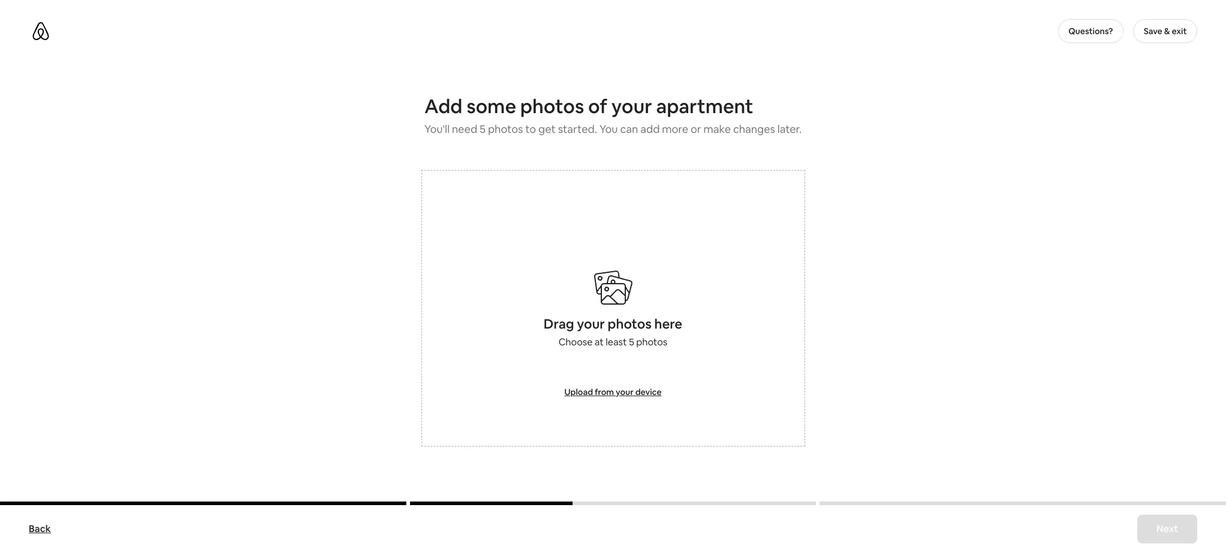 Task type: locate. For each thing, give the bounding box(es) containing it.
2 vertical spatial your
[[616, 387, 634, 398]]

to
[[525, 122, 536, 136]]

5 right least
[[629, 336, 634, 349]]

upload
[[565, 387, 593, 398]]

1 horizontal spatial 5
[[629, 336, 634, 349]]

photos up least
[[608, 316, 652, 333]]

upload from your device
[[565, 387, 662, 398]]

save & exit button
[[1133, 19, 1197, 43]]

later.
[[777, 122, 802, 136]]

5 inside drag your photos here choose at least 5 photos
[[629, 336, 634, 349]]

0 horizontal spatial 5
[[480, 122, 486, 136]]

1 vertical spatial 5
[[629, 336, 634, 349]]

photos
[[520, 94, 584, 119], [488, 122, 523, 136], [608, 316, 652, 333], [636, 336, 667, 349]]

some
[[467, 94, 516, 119]]

5
[[480, 122, 486, 136], [629, 336, 634, 349]]

or
[[691, 122, 701, 136]]

your inside add some photos of your apartment you'll need 5 photos to get started. you can add more or make changes later.
[[611, 94, 652, 119]]

from
[[595, 387, 614, 398]]

0 vertical spatial your
[[611, 94, 652, 119]]

changes
[[733, 122, 775, 136]]

more
[[662, 122, 688, 136]]

apartment
[[656, 94, 753, 119]]

questions? button
[[1058, 19, 1124, 43]]

add
[[424, 94, 462, 119]]

your up at
[[577, 316, 605, 333]]

device
[[635, 387, 662, 398]]

back button
[[23, 518, 57, 542]]

you'll
[[424, 122, 450, 136]]

your up "can"
[[611, 94, 652, 119]]

choose
[[559, 336, 593, 349]]

5 right need
[[480, 122, 486, 136]]

upload from your device button
[[565, 387, 662, 399]]

drag your photos here choose at least 5 photos
[[544, 316, 682, 349]]

can
[[620, 122, 638, 136]]

your right from
[[616, 387, 634, 398]]

1 vertical spatial your
[[577, 316, 605, 333]]

started.
[[558, 122, 597, 136]]

0 vertical spatial 5
[[480, 122, 486, 136]]

add some photos of your apartment you'll need 5 photos to get started. you can add more or make changes later.
[[424, 94, 802, 136]]

save & exit
[[1144, 26, 1187, 37]]

your
[[611, 94, 652, 119], [577, 316, 605, 333], [616, 387, 634, 398]]



Task type: describe. For each thing, give the bounding box(es) containing it.
photos left to
[[488, 122, 523, 136]]

of
[[588, 94, 607, 119]]

back
[[29, 523, 51, 536]]

you
[[599, 122, 618, 136]]

at
[[595, 336, 604, 349]]

make
[[704, 122, 731, 136]]

exit
[[1172, 26, 1187, 37]]

your inside button
[[616, 387, 634, 398]]

5 inside add some photos of your apartment you'll need 5 photos to get started. you can add more or make changes later.
[[480, 122, 486, 136]]

get
[[538, 122, 556, 136]]

photos up get on the left of the page
[[520, 94, 584, 119]]

save
[[1144, 26, 1162, 37]]

next
[[1156, 523, 1178, 536]]

add
[[640, 122, 660, 136]]

need
[[452, 122, 477, 136]]

photos down the here
[[636, 336, 667, 349]]

your inside drag your photos here choose at least 5 photos
[[577, 316, 605, 333]]

next button
[[1137, 516, 1197, 544]]

drag
[[544, 316, 574, 333]]

&
[[1164, 26, 1170, 37]]

questions?
[[1069, 26, 1113, 37]]

least
[[606, 336, 627, 349]]

here
[[654, 316, 682, 333]]



Task type: vqa. For each thing, say whether or not it's contained in the screenshot.
Experience photo 2
no



